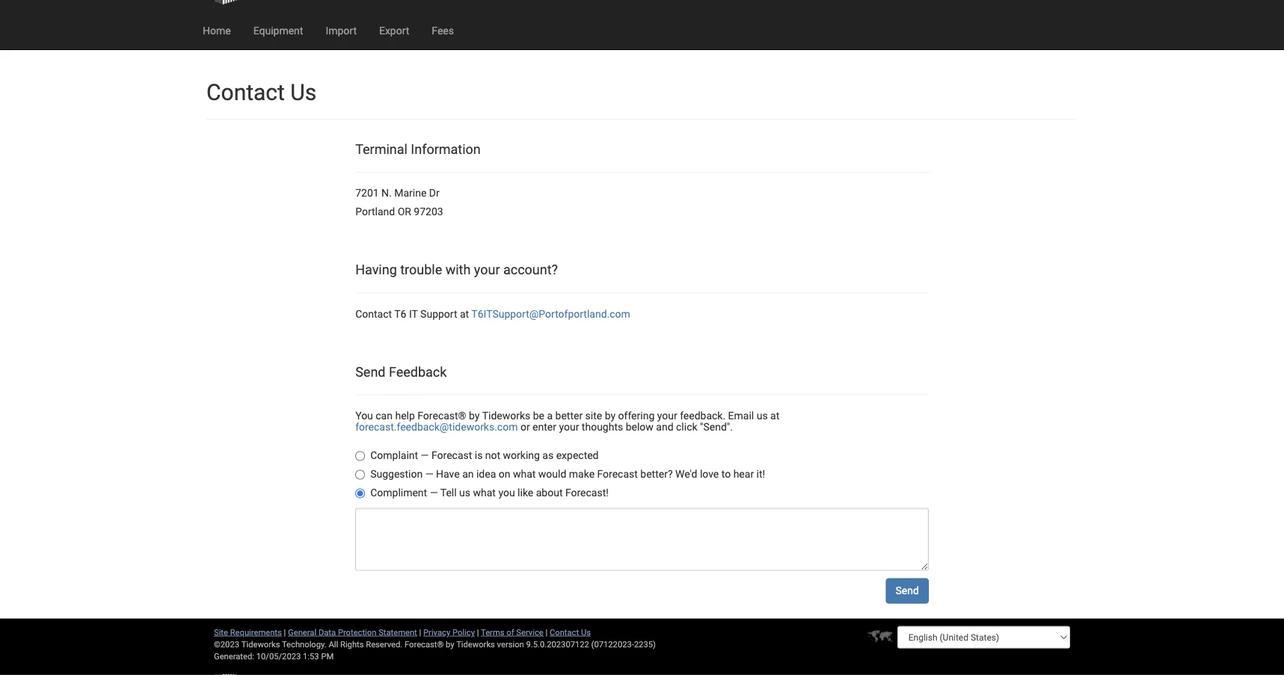 Task type: locate. For each thing, give the bounding box(es) containing it.
1 horizontal spatial forecast
[[598, 469, 638, 481]]

trouble
[[401, 263, 442, 278]]

site requirements | general data protection statement | privacy policy | terms of service | contact us ©2023 tideworks technology. all rights reserved. forecast® by tideworks version 9.5.0.202307122 (07122023-2235) generated: 10/05/2023 1:53 pm
[[214, 628, 656, 662]]

forecast® down privacy
[[405, 640, 444, 650]]

by right site
[[605, 410, 616, 422]]

1 vertical spatial contact
[[356, 308, 392, 321]]

us right email
[[757, 410, 768, 422]]

your right below
[[658, 410, 678, 422]]

2 horizontal spatial contact
[[550, 628, 579, 638]]

1 vertical spatial send
[[896, 585, 920, 598]]

contact t6 it support at t6itsupport@portofportland.com
[[356, 308, 631, 321]]

forecast®
[[418, 410, 467, 422], [405, 640, 444, 650]]

None text field
[[356, 509, 929, 572]]

it
[[409, 308, 418, 321]]

| left privacy
[[419, 628, 422, 638]]

97203
[[414, 206, 444, 219]]

contact down home dropdown button
[[207, 79, 285, 106]]

1 vertical spatial us
[[581, 628, 591, 638]]

1 vertical spatial what
[[473, 487, 496, 500]]

you
[[499, 487, 515, 500]]

pm
[[321, 652, 334, 662]]

compliment — tell us what you like about forecast!
[[371, 487, 609, 500]]

0 vertical spatial us
[[291, 79, 317, 106]]

1 vertical spatial tideworks
[[457, 640, 495, 650]]

0 vertical spatial tideworks
[[482, 410, 531, 422]]

your right a
[[559, 422, 580, 434]]

an
[[463, 469, 474, 481]]

send inside button
[[896, 585, 920, 598]]

2235)
[[634, 640, 656, 650]]

what down idea at the bottom of the page
[[473, 487, 496, 500]]

forecast!
[[566, 487, 609, 500]]

0 horizontal spatial your
[[474, 263, 500, 278]]

| up 9.5.0.202307122
[[546, 628, 548, 638]]

forecast up 'have' at the bottom left
[[432, 450, 472, 462]]

0 vertical spatial contact
[[207, 79, 285, 106]]

a
[[547, 410, 553, 422]]

general
[[288, 628, 317, 638]]

1 horizontal spatial send
[[896, 585, 920, 598]]

1 vertical spatial forecast®
[[405, 640, 444, 650]]

account?
[[504, 263, 558, 278]]

to
[[722, 469, 731, 481]]

1 vertical spatial at
[[771, 410, 780, 422]]

complaint — forecast is not working as expected
[[371, 450, 599, 462]]

marine
[[395, 187, 427, 200]]

site
[[214, 628, 228, 638]]

generated:
[[214, 652, 254, 662]]

0 horizontal spatial what
[[473, 487, 496, 500]]

— left 'have' at the bottom left
[[426, 469, 434, 481]]

1 horizontal spatial at
[[771, 410, 780, 422]]

contact up 9.5.0.202307122
[[550, 628, 579, 638]]

— left tell
[[430, 487, 438, 500]]

— for forecast
[[421, 450, 429, 462]]

1 vertical spatial us
[[460, 487, 471, 500]]

| left the general
[[284, 628, 286, 638]]

0 vertical spatial send
[[356, 365, 386, 380]]

2 vertical spatial contact
[[550, 628, 579, 638]]

complaint
[[371, 450, 418, 462]]

forecast right make
[[598, 469, 638, 481]]

policy
[[453, 628, 475, 638]]

forecast.feedback@tideworks.com link
[[356, 422, 518, 434]]

we'd
[[676, 469, 698, 481]]

us up 9.5.0.202307122
[[581, 628, 591, 638]]

tideworks left be
[[482, 410, 531, 422]]

suggestion — have an idea on what would make forecast better? we'd love to hear it!
[[371, 469, 766, 481]]

contact for contact t6 it support at t6itsupport@portofportland.com
[[356, 308, 392, 321]]

by down privacy policy link
[[446, 640, 455, 650]]

at right email
[[771, 410, 780, 422]]

0 horizontal spatial forecast
[[432, 450, 472, 462]]

1 vertical spatial —
[[426, 469, 434, 481]]

about
[[536, 487, 563, 500]]

0 horizontal spatial us
[[291, 79, 317, 106]]

2 horizontal spatial by
[[605, 410, 616, 422]]

by up is
[[469, 410, 480, 422]]

make
[[569, 469, 595, 481]]

export
[[379, 25, 410, 37]]

0 vertical spatial us
[[757, 410, 768, 422]]

site
[[586, 410, 603, 422]]

3 | from the left
[[477, 628, 479, 638]]

terms
[[481, 628, 505, 638]]

forecast.feedback@tideworks.com
[[356, 422, 518, 434]]

2 horizontal spatial your
[[658, 410, 678, 422]]

0 horizontal spatial by
[[446, 640, 455, 650]]

0 horizontal spatial at
[[460, 308, 469, 321]]

send for send feedback
[[356, 365, 386, 380]]

0 vertical spatial —
[[421, 450, 429, 462]]

us right tell
[[460, 487, 471, 500]]

below
[[626, 422, 654, 434]]

0 vertical spatial forecast
[[432, 450, 472, 462]]

0 horizontal spatial us
[[460, 487, 471, 500]]

1 vertical spatial forecast
[[598, 469, 638, 481]]

2 vertical spatial —
[[430, 487, 438, 500]]

forecast® inside site requirements | general data protection statement | privacy policy | terms of service | contact us ©2023 tideworks technology. all rights reserved. forecast® by tideworks version 9.5.0.202307122 (07122023-2235) generated: 10/05/2023 1:53 pm
[[405, 640, 444, 650]]

tideworks
[[482, 410, 531, 422], [457, 640, 495, 650]]

0 horizontal spatial send
[[356, 365, 386, 380]]

hear
[[734, 469, 754, 481]]

contact left t6
[[356, 308, 392, 321]]

1 horizontal spatial contact
[[356, 308, 392, 321]]

privacy policy link
[[424, 628, 475, 638]]

n.
[[382, 187, 392, 200]]

statement
[[379, 628, 417, 638]]

None radio
[[356, 452, 365, 462]]

1 horizontal spatial us
[[757, 410, 768, 422]]

site requirements link
[[214, 628, 282, 638]]

contact us
[[207, 79, 317, 106]]

contact
[[207, 79, 285, 106], [356, 308, 392, 321], [550, 628, 579, 638]]

| right policy
[[477, 628, 479, 638]]

0 horizontal spatial contact
[[207, 79, 285, 106]]

click
[[676, 422, 698, 434]]

0 vertical spatial forecast®
[[418, 410, 467, 422]]

as
[[543, 450, 554, 462]]

what up the like
[[513, 469, 536, 481]]

forecast® right 'help'
[[418, 410, 467, 422]]

or
[[398, 206, 411, 219]]

information
[[411, 142, 481, 158]]

us inside site requirements | general data protection statement | privacy policy | terms of service | contact us ©2023 tideworks technology. all rights reserved. forecast® by tideworks version 9.5.0.202307122 (07122023-2235) generated: 10/05/2023 1:53 pm
[[581, 628, 591, 638]]

us down equipment popup button
[[291, 79, 317, 106]]

feedback.
[[680, 410, 726, 422]]

at right support
[[460, 308, 469, 321]]

forecast
[[432, 450, 472, 462], [598, 469, 638, 481]]

version
[[497, 640, 524, 650]]

general data protection statement link
[[288, 628, 417, 638]]

you can help forecast® by tideworks be a better site by offering your feedback. email us at forecast.feedback@tideworks.com or enter your thoughts below and click "send".
[[356, 410, 780, 434]]

tideworks down policy
[[457, 640, 495, 650]]

what
[[513, 469, 536, 481], [473, 487, 496, 500]]

0 vertical spatial what
[[513, 469, 536, 481]]

7201
[[356, 187, 379, 200]]

your
[[474, 263, 500, 278], [658, 410, 678, 422], [559, 422, 580, 434]]

import button
[[315, 12, 368, 50]]

send feedback
[[356, 365, 447, 380]]

privacy
[[424, 628, 451, 638]]

by inside site requirements | general data protection statement | privacy policy | terms of service | contact us ©2023 tideworks technology. all rights reserved. forecast® by tideworks version 9.5.0.202307122 (07122023-2235) generated: 10/05/2023 1:53 pm
[[446, 640, 455, 650]]

—
[[421, 450, 429, 462], [426, 469, 434, 481], [430, 487, 438, 500]]

1 horizontal spatial us
[[581, 628, 591, 638]]

send
[[356, 365, 386, 380], [896, 585, 920, 598]]

of
[[507, 628, 514, 638]]

— right complaint
[[421, 450, 429, 462]]

send button
[[886, 579, 929, 605]]

us
[[757, 410, 768, 422], [460, 487, 471, 500]]

None radio
[[356, 471, 365, 480], [356, 489, 365, 499], [356, 471, 365, 480], [356, 489, 365, 499]]

1 horizontal spatial what
[[513, 469, 536, 481]]

your right with
[[474, 263, 500, 278]]

10/05/2023
[[256, 652, 301, 662]]



Task type: describe. For each thing, give the bounding box(es) containing it.
support
[[421, 308, 458, 321]]

contact inside site requirements | general data protection statement | privacy policy | terms of service | contact us ©2023 tideworks technology. all rights reserved. forecast® by tideworks version 9.5.0.202307122 (07122023-2235) generated: 10/05/2023 1:53 pm
[[550, 628, 579, 638]]

tideworks inside the you can help forecast® by tideworks be a better site by offering your feedback. email us at forecast.feedback@tideworks.com or enter your thoughts below and click "send".
[[482, 410, 531, 422]]

reserved.
[[366, 640, 403, 650]]

contact us link
[[550, 628, 591, 638]]

home
[[203, 25, 231, 37]]

protection
[[338, 628, 377, 638]]

contact for contact us
[[207, 79, 285, 106]]

better
[[556, 410, 583, 422]]

have
[[436, 469, 460, 481]]

equipment button
[[242, 12, 315, 50]]

having trouble with your account?
[[356, 263, 558, 278]]

— for have
[[426, 469, 434, 481]]

with
[[446, 263, 471, 278]]

1:53
[[303, 652, 319, 662]]

terminal
[[356, 142, 408, 158]]

technology.
[[282, 640, 327, 650]]

expected
[[556, 450, 599, 462]]

portland
[[356, 206, 395, 219]]

like
[[518, 487, 534, 500]]

data
[[319, 628, 336, 638]]

you
[[356, 410, 373, 422]]

it!
[[757, 469, 766, 481]]

help
[[395, 410, 415, 422]]

t6
[[395, 308, 407, 321]]

tideworks inside site requirements | general data protection statement | privacy policy | terms of service | contact us ©2023 tideworks technology. all rights reserved. forecast® by tideworks version 9.5.0.202307122 (07122023-2235) generated: 10/05/2023 1:53 pm
[[457, 640, 495, 650]]

tell
[[441, 487, 457, 500]]

1 horizontal spatial your
[[559, 422, 580, 434]]

service
[[517, 628, 544, 638]]

better?
[[641, 469, 673, 481]]

2 | from the left
[[419, 628, 422, 638]]

compliment
[[371, 487, 427, 500]]

all
[[329, 640, 338, 650]]

be
[[533, 410, 545, 422]]

7201 n. marine dr portland or 97203
[[356, 187, 444, 219]]

4 | from the left
[[546, 628, 548, 638]]

send for send
[[896, 585, 920, 598]]

1 horizontal spatial by
[[469, 410, 480, 422]]

"send".
[[700, 422, 733, 434]]

is
[[475, 450, 483, 462]]

t6itsupport@portofportland.com link
[[472, 308, 631, 321]]

would
[[539, 469, 567, 481]]

us inside the you can help forecast® by tideworks be a better site by offering your feedback. email us at forecast.feedback@tideworks.com or enter your thoughts below and click "send".
[[757, 410, 768, 422]]

equipment
[[253, 25, 303, 37]]

home button
[[192, 12, 242, 50]]

0 vertical spatial at
[[460, 308, 469, 321]]

— for tell
[[430, 487, 438, 500]]

fees
[[432, 25, 454, 37]]

terminal information
[[356, 142, 481, 158]]

email
[[729, 410, 754, 422]]

at inside the you can help forecast® by tideworks be a better site by offering your feedback. email us at forecast.feedback@tideworks.com or enter your thoughts below and click "send".
[[771, 410, 780, 422]]

fees button
[[421, 12, 465, 50]]

terms of service link
[[481, 628, 544, 638]]

enter
[[533, 422, 557, 434]]

1 | from the left
[[284, 628, 286, 638]]

not
[[486, 450, 501, 462]]

t6itsupport@portofportland.com
[[472, 308, 631, 321]]

idea
[[477, 469, 496, 481]]

and
[[657, 422, 674, 434]]

9.5.0.202307122
[[526, 640, 590, 650]]

offering
[[619, 410, 655, 422]]

on
[[499, 469, 511, 481]]

export button
[[368, 12, 421, 50]]

import
[[326, 25, 357, 37]]

suggestion
[[371, 469, 423, 481]]

rights
[[340, 640, 364, 650]]

thoughts
[[582, 422, 624, 434]]

forecast® inside the you can help forecast® by tideworks be a better site by offering your feedback. email us at forecast.feedback@tideworks.com or enter your thoughts below and click "send".
[[418, 410, 467, 422]]

or
[[521, 422, 530, 434]]

(07122023-
[[592, 640, 634, 650]]

working
[[503, 450, 540, 462]]

feedback
[[389, 365, 447, 380]]

requirements
[[230, 628, 282, 638]]

can
[[376, 410, 393, 422]]

dr
[[429, 187, 440, 200]]



Task type: vqa. For each thing, say whether or not it's contained in the screenshot.
10/16/2023
no



